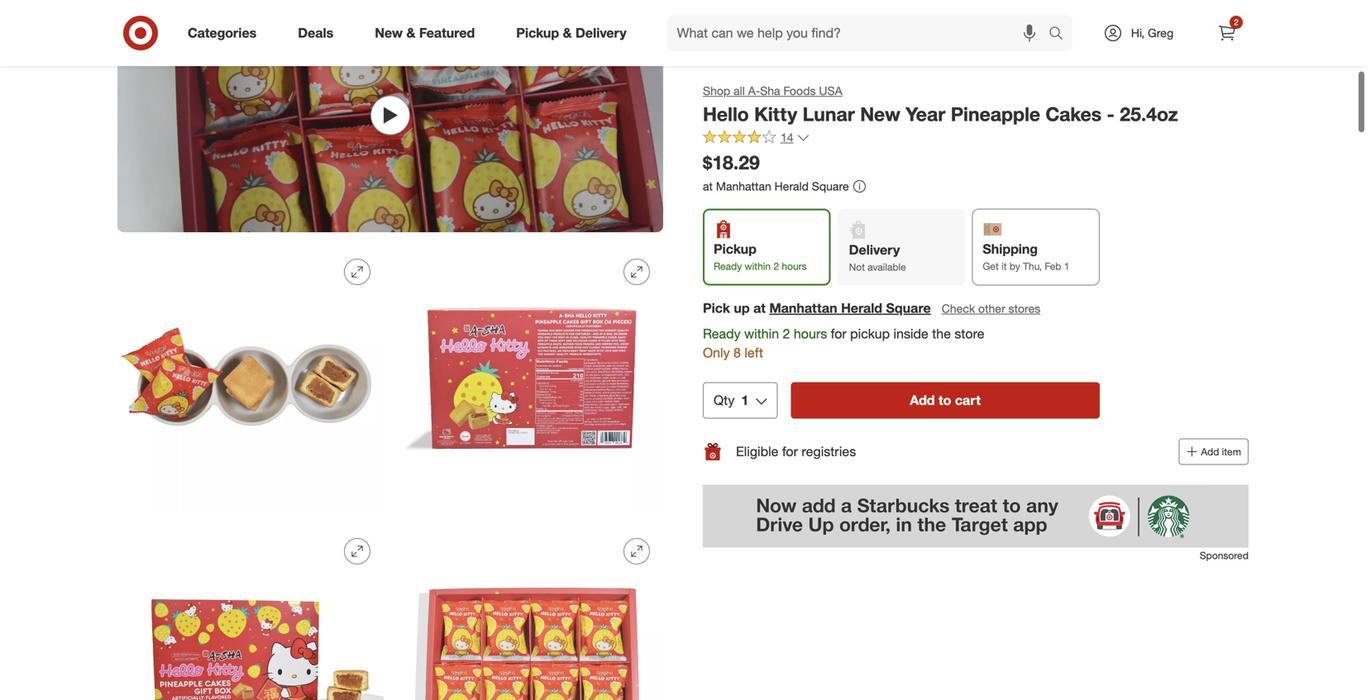 Task type: locate. For each thing, give the bounding box(es) containing it.
1 vertical spatial within
[[744, 326, 779, 342]]

hours down pick up at manhattan herald square
[[794, 326, 827, 342]]

& for new
[[407, 25, 416, 41]]

pineapple
[[951, 103, 1041, 126]]

add inside add to cart button
[[910, 392, 935, 408]]

greg
[[1148, 26, 1174, 40]]

at right up
[[754, 300, 766, 316]]

pickup & delivery
[[516, 25, 627, 41]]

1 vertical spatial ready
[[703, 326, 741, 342]]

foods
[[784, 84, 816, 98]]

shop
[[703, 84, 731, 98]]

0 horizontal spatial pickup
[[516, 25, 559, 41]]

hello kitty lunar new year pineapple cakes - 25.4oz, 3 of 11 image
[[117, 246, 384, 512]]

&
[[407, 25, 416, 41], [563, 25, 572, 41]]

item
[[1222, 446, 1242, 458]]

herald
[[775, 179, 809, 194], [841, 300, 883, 316]]

add for add to cart
[[910, 392, 935, 408]]

at
[[703, 179, 713, 194], [754, 300, 766, 316]]

add left item
[[1201, 446, 1220, 458]]

to
[[939, 392, 952, 408]]

1 vertical spatial at
[[754, 300, 766, 316]]

1 vertical spatial 2
[[774, 260, 779, 273]]

at down $18.29
[[703, 179, 713, 194]]

1 horizontal spatial 1
[[1064, 260, 1070, 273]]

hours inside pickup ready within 2 hours
[[782, 260, 807, 273]]

within up left
[[744, 326, 779, 342]]

add for add item
[[1201, 446, 1220, 458]]

0 vertical spatial ready
[[714, 260, 742, 273]]

search
[[1041, 27, 1081, 43]]

featured
[[419, 25, 475, 41]]

year
[[906, 103, 946, 126]]

new left featured
[[375, 25, 403, 41]]

1 vertical spatial hours
[[794, 326, 827, 342]]

ready up pick
[[714, 260, 742, 273]]

within
[[745, 260, 771, 273], [744, 326, 779, 342]]

ready
[[714, 260, 742, 273], [703, 326, 741, 342]]

0 vertical spatial add
[[910, 392, 935, 408]]

stores
[[1009, 302, 1041, 316]]

ready up only
[[703, 326, 741, 342]]

2 within from the top
[[744, 326, 779, 342]]

1 vertical spatial square
[[886, 300, 931, 316]]

1 horizontal spatial pickup
[[714, 241, 757, 257]]

pickup & delivery link
[[502, 15, 647, 51]]

pickup for &
[[516, 25, 559, 41]]

1 horizontal spatial herald
[[841, 300, 883, 316]]

within up up
[[745, 260, 771, 273]]

pickup
[[516, 25, 559, 41], [714, 241, 757, 257]]

pickup for ready
[[714, 241, 757, 257]]

hello
[[703, 103, 749, 126]]

deals link
[[284, 15, 354, 51]]

2 down pick up at manhattan herald square
[[783, 326, 790, 342]]

new left the 'year' at the right of the page
[[860, 103, 901, 126]]

1 horizontal spatial for
[[831, 326, 847, 342]]

2 & from the left
[[563, 25, 572, 41]]

add
[[910, 392, 935, 408], [1201, 446, 1220, 458]]

shop all a-sha foods usa hello kitty lunar new year pineapple cakes - 25.4oz
[[703, 84, 1178, 126]]

square
[[812, 179, 849, 194], [886, 300, 931, 316]]

manhattan down $18.29
[[716, 179, 772, 194]]

2
[[1234, 17, 1239, 27], [774, 260, 779, 273], [783, 326, 790, 342]]

1 horizontal spatial add
[[1201, 446, 1220, 458]]

0 horizontal spatial 1
[[741, 392, 749, 408]]

cart
[[955, 392, 981, 408]]

manhattan up "ready within 2 hours for pickup inside the store only 8 left"
[[770, 300, 838, 316]]

0 vertical spatial 2
[[1234, 17, 1239, 27]]

0 vertical spatial square
[[812, 179, 849, 194]]

for right eligible
[[782, 444, 798, 460]]

for down manhattan herald square button
[[831, 326, 847, 342]]

2 vertical spatial 2
[[783, 326, 790, 342]]

shipping get it by thu, feb 1
[[983, 241, 1070, 273]]

herald down 14
[[775, 179, 809, 194]]

feb
[[1045, 260, 1062, 273]]

2 horizontal spatial 2
[[1234, 17, 1239, 27]]

0 horizontal spatial new
[[375, 25, 403, 41]]

ready inside "ready within 2 hours for pickup inside the store only 8 left"
[[703, 326, 741, 342]]

add left the to at the bottom
[[910, 392, 935, 408]]

0 vertical spatial manhattan
[[716, 179, 772, 194]]

0 vertical spatial within
[[745, 260, 771, 273]]

check other stores button
[[941, 300, 1042, 318]]

left
[[745, 345, 763, 361]]

other
[[979, 302, 1006, 316]]

2 right greg
[[1234, 17, 1239, 27]]

categories link
[[174, 15, 277, 51]]

delivery not available
[[849, 242, 906, 273]]

0 horizontal spatial herald
[[775, 179, 809, 194]]

1 right feb
[[1064, 260, 1070, 273]]

usa
[[819, 84, 843, 98]]

1 horizontal spatial delivery
[[849, 242, 900, 258]]

1 vertical spatial delivery
[[849, 242, 900, 258]]

all
[[734, 84, 745, 98]]

1 vertical spatial add
[[1201, 446, 1220, 458]]

add inside add item button
[[1201, 446, 1220, 458]]

0 vertical spatial delivery
[[576, 25, 627, 41]]

hours inside "ready within 2 hours for pickup inside the store only 8 left"
[[794, 326, 827, 342]]

hello kitty lunar new year pineapple cakes - 25.4oz, 4 of 11 image
[[397, 246, 663, 512]]

25.4oz
[[1120, 103, 1178, 126]]

0 horizontal spatial &
[[407, 25, 416, 41]]

by
[[1010, 260, 1021, 273]]

eligible
[[736, 444, 779, 460]]

square down lunar
[[812, 179, 849, 194]]

the
[[932, 326, 951, 342]]

delivery
[[576, 25, 627, 41], [849, 242, 900, 258]]

1 vertical spatial new
[[860, 103, 901, 126]]

0 vertical spatial 1
[[1064, 260, 1070, 273]]

up
[[734, 300, 750, 316]]

1 vertical spatial pickup
[[714, 241, 757, 257]]

hours
[[782, 260, 807, 273], [794, 326, 827, 342]]

hours up pick up at manhattan herald square
[[782, 260, 807, 273]]

-
[[1107, 103, 1115, 126]]

add to cart
[[910, 392, 981, 408]]

1 inside shipping get it by thu, feb 1
[[1064, 260, 1070, 273]]

0 horizontal spatial for
[[782, 444, 798, 460]]

hello kitty lunar new year pineapple cakes - 25.4oz, 5 of 11 image
[[117, 525, 384, 701]]

new
[[375, 25, 403, 41], [860, 103, 901, 126]]

2 up pick up at manhattan herald square
[[774, 260, 779, 273]]

hi,
[[1131, 26, 1145, 40]]

1 horizontal spatial &
[[563, 25, 572, 41]]

square up the inside
[[886, 300, 931, 316]]

1 right qty at the bottom right of the page
[[741, 392, 749, 408]]

1 within from the top
[[745, 260, 771, 273]]

herald up pickup
[[841, 300, 883, 316]]

for
[[831, 326, 847, 342], [782, 444, 798, 460]]

0 horizontal spatial add
[[910, 392, 935, 408]]

pickup ready within 2 hours
[[714, 241, 807, 273]]

advertisement element
[[703, 485, 1249, 548]]

1
[[1064, 260, 1070, 273], [741, 392, 749, 408]]

0 vertical spatial pickup
[[516, 25, 559, 41]]

within inside "ready within 2 hours for pickup inside the store only 8 left"
[[744, 326, 779, 342]]

0 horizontal spatial at
[[703, 179, 713, 194]]

0 vertical spatial at
[[703, 179, 713, 194]]

at manhattan herald square
[[703, 179, 849, 194]]

lunar
[[803, 103, 855, 126]]

2 inside pickup ready within 2 hours
[[774, 260, 779, 273]]

1 horizontal spatial new
[[860, 103, 901, 126]]

1 & from the left
[[407, 25, 416, 41]]

What can we help you find? suggestions appear below search field
[[667, 15, 1053, 51]]

manhattan
[[716, 179, 772, 194], [770, 300, 838, 316]]

qty
[[714, 392, 735, 408]]

pickup inside pickup ready within 2 hours
[[714, 241, 757, 257]]

0 horizontal spatial 2
[[774, 260, 779, 273]]

0 vertical spatial for
[[831, 326, 847, 342]]

available
[[868, 261, 906, 273]]

1 horizontal spatial 2
[[783, 326, 790, 342]]

0 vertical spatial hours
[[782, 260, 807, 273]]

categories
[[188, 25, 257, 41]]



Task type: vqa. For each thing, say whether or not it's contained in the screenshot.
Avocado - Each image
no



Task type: describe. For each thing, give the bounding box(es) containing it.
8
[[734, 345, 741, 361]]

qty 1
[[714, 392, 749, 408]]

ready within 2 hours for pickup inside the store only 8 left
[[703, 326, 985, 361]]

for inside "ready within 2 hours for pickup inside the store only 8 left"
[[831, 326, 847, 342]]

hello kitty lunar new year pineapple cakes - 25.4oz, 2 of 11, play video image
[[117, 0, 663, 233]]

hi, greg
[[1131, 26, 1174, 40]]

1 vertical spatial manhattan
[[770, 300, 838, 316]]

14
[[781, 130, 794, 145]]

sha
[[760, 84, 781, 98]]

$18.29
[[703, 151, 760, 174]]

check other stores
[[942, 302, 1041, 316]]

within inside pickup ready within 2 hours
[[745, 260, 771, 273]]

hello kitty lunar new year pineapple cakes - 25.4oz, 6 of 11 image
[[397, 525, 663, 701]]

add item
[[1201, 446, 1242, 458]]

only
[[703, 345, 730, 361]]

cakes
[[1046, 103, 1102, 126]]

1 horizontal spatial square
[[886, 300, 931, 316]]

new & featured link
[[361, 15, 496, 51]]

new inside shop all a-sha foods usa hello kitty lunar new year pineapple cakes - 25.4oz
[[860, 103, 901, 126]]

0 horizontal spatial delivery
[[576, 25, 627, 41]]

kitty
[[754, 103, 798, 126]]

pick up at manhattan herald square
[[703, 300, 931, 316]]

shipping
[[983, 241, 1038, 257]]

2 link
[[1209, 15, 1246, 51]]

ready inside pickup ready within 2 hours
[[714, 260, 742, 273]]

registries
[[802, 444, 856, 460]]

add to cart button
[[791, 382, 1100, 419]]

delivery inside delivery not available
[[849, 242, 900, 258]]

search button
[[1041, 15, 1081, 55]]

inside
[[894, 326, 929, 342]]

2 inside "ready within 2 hours for pickup inside the store only 8 left"
[[783, 326, 790, 342]]

sponsored
[[1200, 549, 1249, 562]]

0 vertical spatial new
[[375, 25, 403, 41]]

14 link
[[703, 130, 810, 149]]

0 vertical spatial herald
[[775, 179, 809, 194]]

pick
[[703, 300, 730, 316]]

not
[[849, 261, 865, 273]]

1 vertical spatial 1
[[741, 392, 749, 408]]

thu,
[[1023, 260, 1042, 273]]

get
[[983, 260, 999, 273]]

pickup
[[850, 326, 890, 342]]

1 vertical spatial herald
[[841, 300, 883, 316]]

new & featured
[[375, 25, 475, 41]]

deals
[[298, 25, 334, 41]]

& for pickup
[[563, 25, 572, 41]]

1 vertical spatial for
[[782, 444, 798, 460]]

store
[[955, 326, 985, 342]]

a-
[[748, 84, 760, 98]]

1 horizontal spatial at
[[754, 300, 766, 316]]

manhattan herald square button
[[770, 299, 931, 318]]

eligible for registries
[[736, 444, 856, 460]]

0 horizontal spatial square
[[812, 179, 849, 194]]

add item button
[[1179, 439, 1249, 465]]

check
[[942, 302, 975, 316]]

it
[[1002, 260, 1007, 273]]



